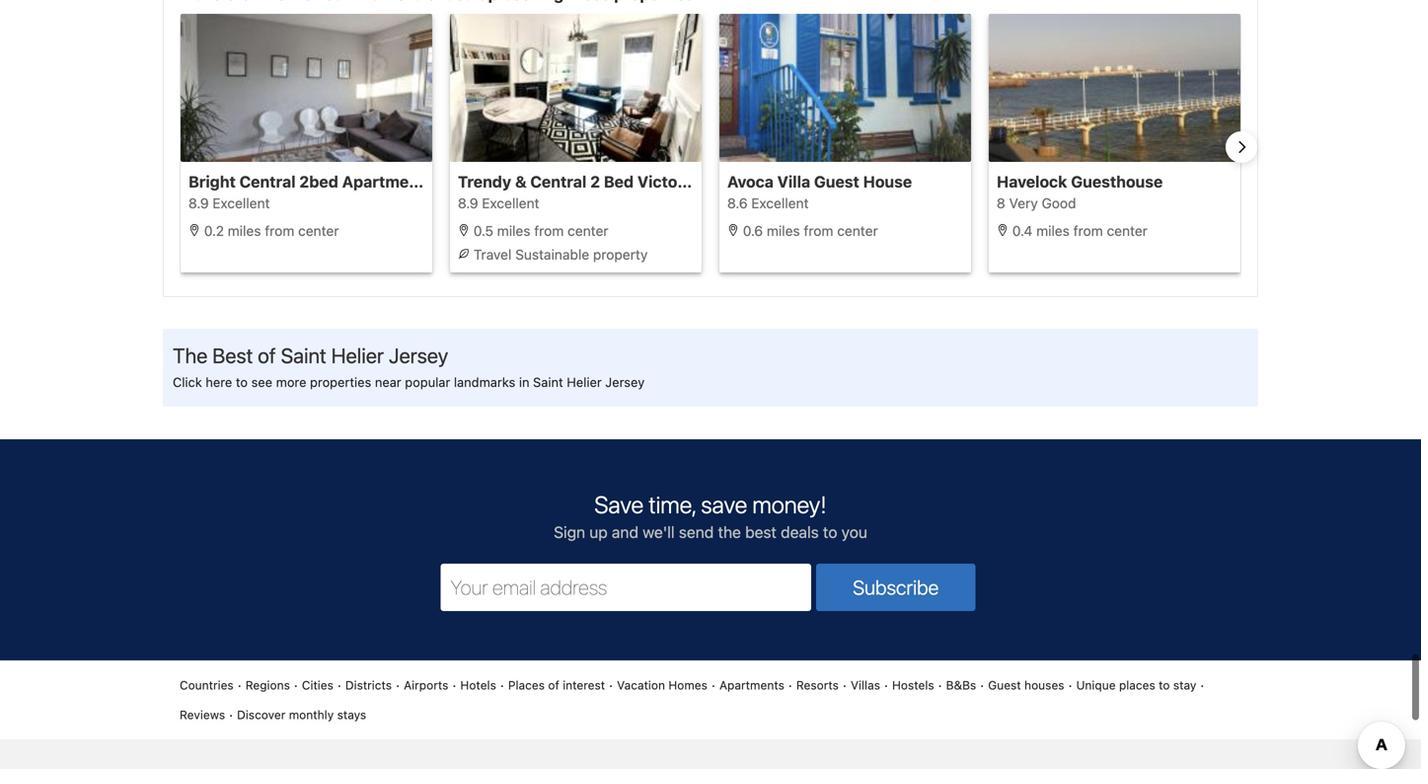 Task type: describe. For each thing, give the bounding box(es) containing it.
guest inside avoca villa guest house 8.6 excellent
[[814, 172, 860, 191]]

reviews link
[[180, 706, 225, 723]]

good
[[1042, 195, 1077, 211]]

avoca
[[728, 172, 774, 191]]

countries
[[180, 678, 234, 692]]

save time, save money! sign up and we'll send the best deals to you
[[554, 490, 868, 541]]

miles for avoca
[[767, 222, 800, 239]]

apartment inside trendy & central 2 bed victorian apartment 8.9 excellent
[[711, 172, 793, 191]]

2bed
[[299, 172, 338, 191]]

center for havelock
[[1107, 222, 1148, 239]]

hostels link
[[893, 676, 935, 694]]

more
[[276, 374, 307, 389]]

subscribe button
[[817, 564, 976, 611]]

guest houses link
[[989, 676, 1065, 694]]

region containing bright central 2bed apartment st helier
[[164, 14, 1258, 280]]

the
[[718, 523, 741, 541]]

and
[[612, 523, 639, 541]]

regions
[[246, 678, 290, 692]]

in
[[519, 374, 530, 389]]

stays
[[337, 708, 366, 721]]

here
[[206, 374, 232, 389]]

avoca villa guest house 8.6 excellent
[[728, 172, 913, 211]]

0 horizontal spatial jersey
[[389, 343, 449, 368]]

Your email address email field
[[441, 564, 812, 611]]

0.6 miles from center
[[739, 222, 878, 239]]

regions link
[[246, 676, 290, 694]]

save
[[701, 490, 748, 518]]

bright
[[189, 172, 236, 191]]

to inside the best of saint helier jersey click here to see more properties near popular landmarks in saint helier jersey
[[236, 374, 248, 389]]

vacation
[[617, 678, 665, 692]]

districts link
[[345, 676, 392, 694]]

b&bs link
[[946, 676, 977, 694]]

sign
[[554, 523, 586, 541]]

money!
[[753, 490, 827, 518]]

vacation homes link
[[617, 676, 708, 694]]

st
[[429, 172, 445, 191]]

the best of saint helier jersey click here to see more properties near popular landmarks in saint helier jersey
[[173, 343, 645, 389]]

near
[[375, 374, 402, 389]]

of inside the save time, save money! footer
[[548, 678, 560, 692]]

we'll
[[643, 523, 675, 541]]

sustainable
[[516, 246, 590, 262]]

discover monthly stays link
[[237, 706, 366, 723]]

resorts link
[[797, 676, 839, 694]]

places of interest
[[508, 678, 605, 692]]

0.2
[[204, 222, 224, 239]]

victorian
[[638, 172, 707, 191]]

hotels
[[461, 678, 496, 692]]

hotels link
[[461, 676, 496, 694]]

monthly
[[289, 708, 334, 721]]

2 center from the left
[[568, 222, 609, 239]]

houses
[[1025, 678, 1065, 692]]

miles for bright
[[228, 222, 261, 239]]

districts
[[345, 678, 392, 692]]

popular
[[405, 374, 451, 389]]

see
[[251, 374, 273, 389]]

resorts
[[797, 678, 839, 692]]

discover
[[237, 708, 286, 721]]

havelock
[[997, 172, 1068, 191]]

best
[[212, 343, 253, 368]]

trendy
[[458, 172, 512, 191]]

cities
[[302, 678, 334, 692]]

b&bs
[[946, 678, 977, 692]]

save time, save money! footer
[[0, 438, 1422, 769]]

0.4
[[1013, 222, 1033, 239]]

property
[[593, 246, 648, 262]]

the
[[173, 343, 208, 368]]

send
[[679, 523, 714, 541]]

travel
[[474, 246, 512, 262]]

house
[[864, 172, 913, 191]]

from for bright
[[265, 222, 295, 239]]

click
[[173, 374, 202, 389]]

to inside unique places to stay link
[[1159, 678, 1170, 692]]

apartments link
[[720, 676, 785, 694]]

&
[[515, 172, 527, 191]]



Task type: locate. For each thing, give the bounding box(es) containing it.
center for avoca
[[838, 222, 878, 239]]

0.6
[[743, 222, 763, 239]]

2
[[591, 172, 600, 191]]

guest left the houses
[[989, 678, 1022, 692]]

1 miles from the left
[[228, 222, 261, 239]]

1 8.9 excellent from the left
[[189, 195, 270, 211]]

4 center from the left
[[1107, 222, 1148, 239]]

to inside save time, save money! sign up and we'll send the best deals to you
[[823, 523, 838, 541]]

2 apartment from the left
[[711, 172, 793, 191]]

1 horizontal spatial to
[[823, 523, 838, 541]]

you
[[842, 523, 868, 541]]

to left the you at the right of page
[[823, 523, 838, 541]]

central inside trendy & central 2 bed victorian apartment 8.9 excellent
[[531, 172, 587, 191]]

bed
[[604, 172, 634, 191]]

miles right 0.2
[[228, 222, 261, 239]]

of inside the best of saint helier jersey click here to see more properties near popular landmarks in saint helier jersey
[[258, 343, 276, 368]]

1 central from the left
[[240, 172, 296, 191]]

unique places to stay link
[[1077, 676, 1197, 694]]

helier up 'properties'
[[331, 343, 384, 368]]

saint up more
[[281, 343, 327, 368]]

1 horizontal spatial apartment
[[711, 172, 793, 191]]

center down 'guesthouse'
[[1107, 222, 1148, 239]]

saint right in
[[533, 374, 563, 389]]

apartments
[[720, 678, 785, 692]]

2 8.9 excellent from the left
[[458, 195, 540, 211]]

2 horizontal spatial to
[[1159, 678, 1170, 692]]

villas
[[851, 678, 881, 692]]

saint
[[281, 343, 327, 368], [533, 374, 563, 389]]

8.9 excellent down trendy
[[458, 195, 540, 211]]

region
[[164, 14, 1258, 280]]

save
[[595, 490, 644, 518]]

1 horizontal spatial guest
[[989, 678, 1022, 692]]

8.9 excellent inside bright central 2bed apartment st helier 8.9 excellent
[[189, 195, 270, 211]]

1 vertical spatial of
[[548, 678, 560, 692]]

0.2 miles from center
[[200, 222, 339, 239]]

reviews
[[180, 708, 225, 721]]

airports
[[404, 678, 449, 692]]

1 horizontal spatial 8.9 excellent
[[458, 195, 540, 211]]

cities link
[[302, 676, 334, 694]]

0.5 miles from center
[[470, 222, 609, 239]]

1 vertical spatial jersey
[[606, 374, 645, 389]]

places of interest link
[[508, 676, 605, 694]]

properties
[[310, 374, 372, 389]]

4 miles from the left
[[1037, 222, 1070, 239]]

vacation homes
[[617, 678, 708, 692]]

guest
[[814, 172, 860, 191], [989, 678, 1022, 692]]

miles right 0.5
[[497, 222, 531, 239]]

places
[[508, 678, 545, 692]]

8.9 excellent inside trendy & central 2 bed victorian apartment 8.9 excellent
[[458, 195, 540, 211]]

guest inside the save time, save money! footer
[[989, 678, 1022, 692]]

from for avoca
[[804, 222, 834, 239]]

havelock guesthouse 8 very good
[[997, 172, 1163, 211]]

time,
[[649, 490, 696, 518]]

1 vertical spatial guest
[[989, 678, 1022, 692]]

8.9 excellent
[[189, 195, 270, 211], [458, 195, 540, 211]]

0.5
[[474, 222, 494, 239]]

stay
[[1174, 678, 1197, 692]]

unique
[[1077, 678, 1116, 692]]

subscribe
[[853, 575, 939, 599]]

0 horizontal spatial 8.9 excellent
[[189, 195, 270, 211]]

central
[[240, 172, 296, 191], [531, 172, 587, 191]]

discover monthly stays
[[237, 708, 366, 721]]

1 apartment from the left
[[342, 172, 425, 191]]

1 horizontal spatial helier
[[449, 172, 494, 191]]

from up sustainable
[[534, 222, 564, 239]]

best
[[746, 523, 777, 541]]

helier inside bright central 2bed apartment st helier 8.9 excellent
[[449, 172, 494, 191]]

deals
[[781, 523, 819, 541]]

center
[[298, 222, 339, 239], [568, 222, 609, 239], [838, 222, 878, 239], [1107, 222, 1148, 239]]

3 center from the left
[[838, 222, 878, 239]]

3 miles from the left
[[767, 222, 800, 239]]

from down havelock guesthouse 8 very good
[[1074, 222, 1104, 239]]

0 horizontal spatial apartment
[[342, 172, 425, 191]]

hostels
[[893, 678, 935, 692]]

of up the see
[[258, 343, 276, 368]]

trendy & central 2 bed victorian apartment 8.9 excellent
[[458, 172, 793, 211]]

villas link
[[851, 676, 881, 694]]

interest
[[563, 678, 605, 692]]

0 vertical spatial jersey
[[389, 343, 449, 368]]

unique places to stay
[[1077, 678, 1197, 692]]

center down bright central 2bed apartment st helier 8.9 excellent
[[298, 222, 339, 239]]

8.6 excellent
[[728, 195, 809, 211]]

helier right st
[[449, 172, 494, 191]]

1 vertical spatial saint
[[533, 374, 563, 389]]

miles down good
[[1037, 222, 1070, 239]]

guest right villa
[[814, 172, 860, 191]]

8 very
[[997, 195, 1038, 211]]

villa
[[778, 172, 811, 191]]

to left the see
[[236, 374, 248, 389]]

from
[[265, 222, 295, 239], [534, 222, 564, 239], [804, 222, 834, 239], [1074, 222, 1104, 239]]

up
[[590, 523, 608, 541]]

0 vertical spatial to
[[236, 374, 248, 389]]

0 vertical spatial guest
[[814, 172, 860, 191]]

from down avoca villa guest house 8.6 excellent
[[804, 222, 834, 239]]

guest houses
[[989, 678, 1065, 692]]

1 center from the left
[[298, 222, 339, 239]]

1 from from the left
[[265, 222, 295, 239]]

apartment
[[342, 172, 425, 191], [711, 172, 793, 191]]

miles right 0.6
[[767, 222, 800, 239]]

0 horizontal spatial saint
[[281, 343, 327, 368]]

to left stay
[[1159, 678, 1170, 692]]

1 horizontal spatial central
[[531, 172, 587, 191]]

center down avoca villa guest house 8.6 excellent
[[838, 222, 878, 239]]

3 from from the left
[[804, 222, 834, 239]]

0 vertical spatial of
[[258, 343, 276, 368]]

central left 2 on the left of the page
[[531, 172, 587, 191]]

to
[[236, 374, 248, 389], [823, 523, 838, 541], [1159, 678, 1170, 692]]

airports link
[[404, 676, 449, 694]]

central inside bright central 2bed apartment st helier 8.9 excellent
[[240, 172, 296, 191]]

apartment inside bright central 2bed apartment st helier 8.9 excellent
[[342, 172, 425, 191]]

miles for havelock
[[1037, 222, 1070, 239]]

miles
[[228, 222, 261, 239], [497, 222, 531, 239], [767, 222, 800, 239], [1037, 222, 1070, 239]]

apartment up 8.6 excellent
[[711, 172, 793, 191]]

landmarks
[[454, 374, 516, 389]]

1 horizontal spatial saint
[[533, 374, 563, 389]]

1 vertical spatial helier
[[331, 343, 384, 368]]

helier right in
[[567, 374, 602, 389]]

central up the 0.2 miles from center
[[240, 172, 296, 191]]

1 vertical spatial to
[[823, 523, 838, 541]]

2 central from the left
[[531, 172, 587, 191]]

of right places at the left
[[548, 678, 560, 692]]

0 horizontal spatial of
[[258, 343, 276, 368]]

from right 0.2
[[265, 222, 295, 239]]

1 horizontal spatial of
[[548, 678, 560, 692]]

countries link
[[180, 676, 234, 694]]

travel sustainable property
[[470, 246, 648, 262]]

0 horizontal spatial guest
[[814, 172, 860, 191]]

bright central 2bed apartment st helier 8.9 excellent
[[189, 172, 494, 211]]

0 horizontal spatial helier
[[331, 343, 384, 368]]

2 vertical spatial to
[[1159, 678, 1170, 692]]

center for bright
[[298, 222, 339, 239]]

2 horizontal spatial helier
[[567, 374, 602, 389]]

from for havelock
[[1074, 222, 1104, 239]]

0 vertical spatial helier
[[449, 172, 494, 191]]

homes
[[669, 678, 708, 692]]

0 vertical spatial saint
[[281, 343, 327, 368]]

of
[[258, 343, 276, 368], [548, 678, 560, 692]]

2 miles from the left
[[497, 222, 531, 239]]

guesthouse
[[1072, 172, 1163, 191]]

2 from from the left
[[534, 222, 564, 239]]

apartment left st
[[342, 172, 425, 191]]

0.4 miles from center
[[1009, 222, 1148, 239]]

2 vertical spatial helier
[[567, 374, 602, 389]]

places
[[1120, 678, 1156, 692]]

1 horizontal spatial jersey
[[606, 374, 645, 389]]

0 horizontal spatial to
[[236, 374, 248, 389]]

center up the travel sustainable property
[[568, 222, 609, 239]]

8.9 excellent down bright
[[189, 195, 270, 211]]

4 from from the left
[[1074, 222, 1104, 239]]

0 horizontal spatial central
[[240, 172, 296, 191]]



Task type: vqa. For each thing, say whether or not it's contained in the screenshot.
18 button
no



